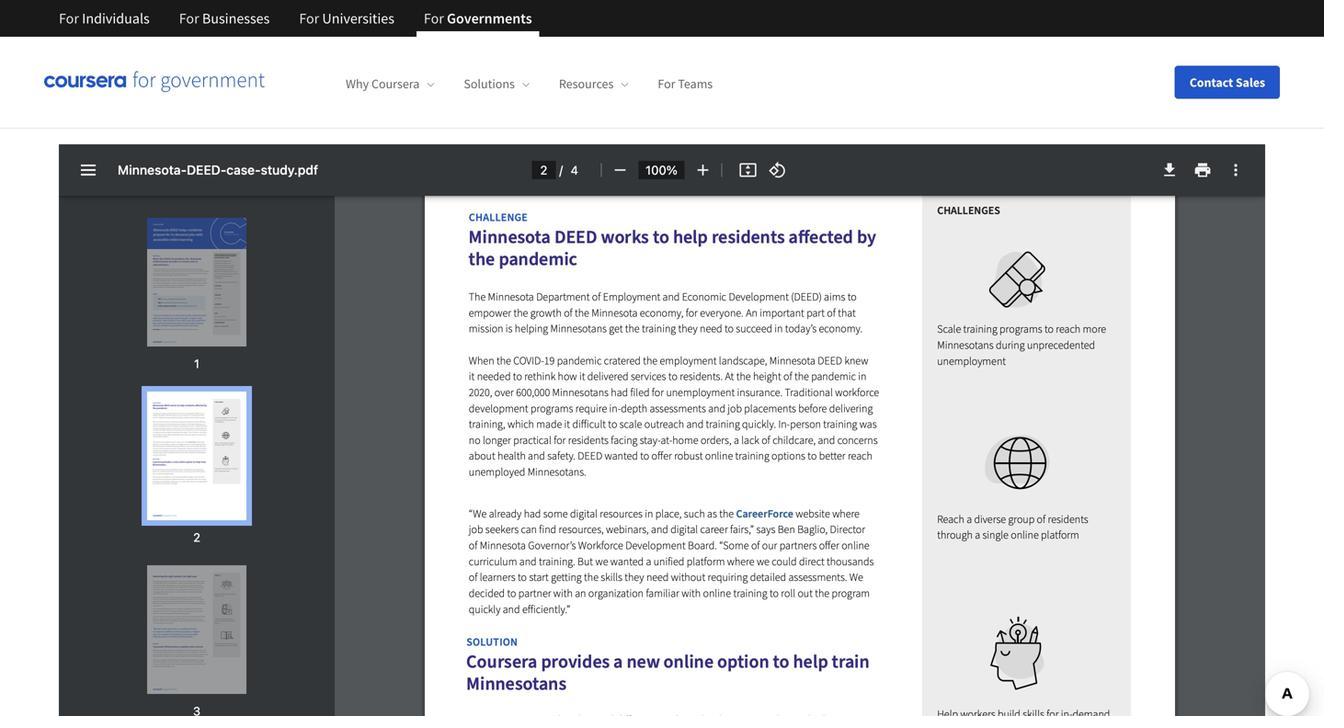 Task type: describe. For each thing, give the bounding box(es) containing it.
for for individuals
[[59, 9, 79, 28]]

why
[[346, 76, 369, 92]]

why coursera
[[346, 76, 420, 92]]

contact sales
[[1190, 74, 1265, 91]]

solutions
[[464, 76, 515, 92]]

contact sales button
[[1175, 66, 1280, 99]]

businesses
[[202, 9, 270, 28]]

coursera for government image
[[44, 71, 265, 93]]

for for universities
[[299, 9, 319, 28]]



Task type: vqa. For each thing, say whether or not it's contained in the screenshot.
BANNER Navigation at top left
yes



Task type: locate. For each thing, give the bounding box(es) containing it.
for teams link
[[658, 76, 713, 92]]

for businesses
[[179, 9, 270, 28]]

for left 'teams'
[[658, 76, 675, 92]]

banner navigation
[[44, 0, 547, 37]]

for left the universities on the left of page
[[299, 9, 319, 28]]

for teams
[[658, 76, 713, 92]]

for left individuals
[[59, 9, 79, 28]]

individuals
[[82, 9, 150, 28]]

coursera
[[371, 76, 420, 92]]

for left governments
[[424, 9, 444, 28]]

resources link
[[559, 76, 628, 92]]

for left businesses
[[179, 9, 199, 28]]

for individuals
[[59, 9, 150, 28]]

teams
[[678, 76, 713, 92]]

for
[[59, 9, 79, 28], [179, 9, 199, 28], [299, 9, 319, 28], [424, 9, 444, 28], [658, 76, 675, 92]]

for governments
[[424, 9, 532, 28]]

for for businesses
[[179, 9, 199, 28]]

solutions link
[[464, 76, 530, 92]]

universities
[[322, 9, 394, 28]]

for for governments
[[424, 9, 444, 28]]

resources
[[559, 76, 614, 92]]

sales
[[1236, 74, 1265, 91]]

for universities
[[299, 9, 394, 28]]

governments
[[447, 9, 532, 28]]

why coursera link
[[346, 76, 434, 92]]

contact
[[1190, 74, 1233, 91]]



